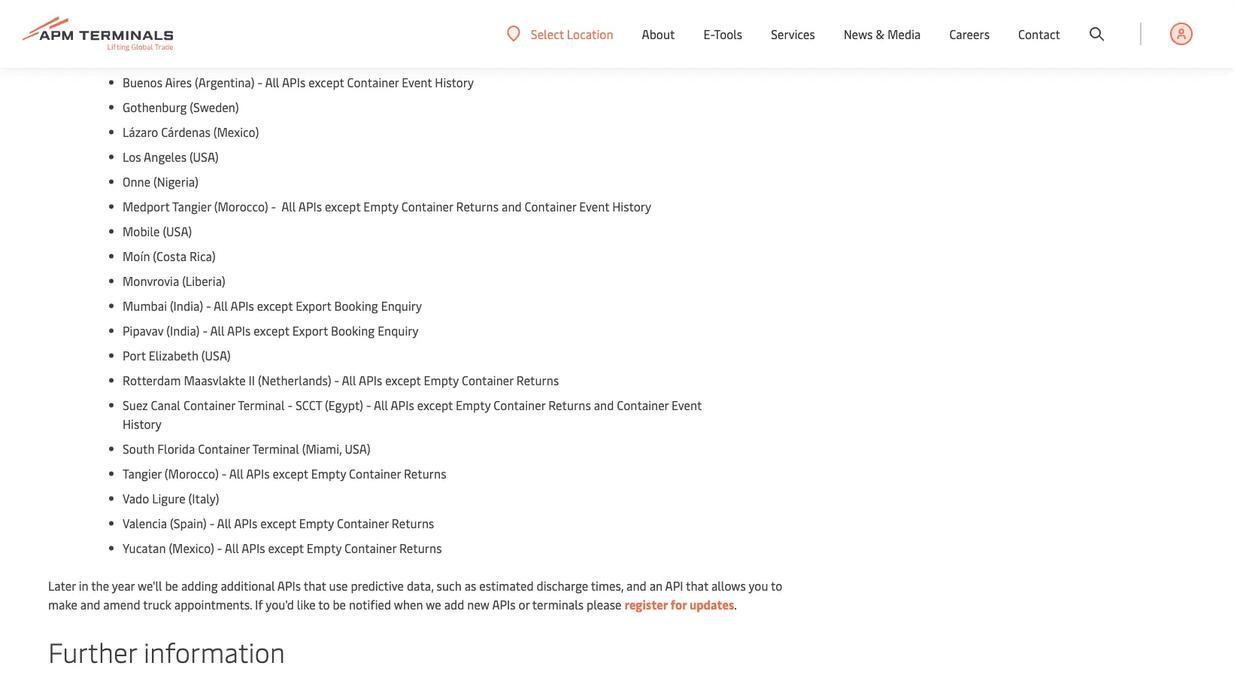 Task type: vqa. For each thing, say whether or not it's contained in the screenshot.
availability in Daily Planning Current empty container return availability by shipping line
no



Task type: locate. For each thing, give the bounding box(es) containing it.
0 vertical spatial (india)
[[170, 298, 203, 314]]

and
[[594, 397, 614, 413], [627, 577, 647, 594], [80, 596, 100, 612]]

rotterdam maasvlakte ii (netherlands) - all apis except empty container returns
[[123, 372, 559, 388]]

terminal for (miami,
[[253, 441, 299, 457]]

1 vertical spatial event
[[580, 198, 610, 214]]

(usa) for angeles
[[190, 149, 219, 165]]

or
[[519, 596, 530, 612]]

(jordan)
[[159, 24, 203, 41]]

1 vertical spatial history
[[613, 198, 652, 214]]

to right like
[[318, 596, 330, 612]]

1 horizontal spatial tangier
[[172, 198, 211, 214]]

tools
[[715, 26, 743, 42]]

register for updates link
[[625, 596, 735, 612]]

export down mumbai (india) - all apis except export booking enquiry
[[292, 322, 328, 339]]

0 horizontal spatial tangier
[[123, 465, 162, 482]]

2 vertical spatial history
[[123, 416, 162, 432]]

(morocco) - up (italy)
[[165, 465, 227, 482]]

(india) up port elizabeth (usa)
[[167, 322, 200, 339]]

0 vertical spatial and
[[594, 397, 614, 413]]

1 horizontal spatial to
[[771, 577, 783, 594]]

data,
[[407, 577, 434, 594]]

contact
[[1019, 26, 1061, 42]]

you
[[749, 577, 769, 594]]

times,
[[591, 577, 624, 594]]

(morocco) - up rica)
[[214, 198, 276, 214]]

select location button
[[507, 25, 614, 42]]

usa)
[[345, 441, 371, 457]]

1 vertical spatial terminal
[[253, 441, 299, 457]]

1 vertical spatial enquiry
[[378, 322, 419, 339]]

0 vertical spatial (usa)
[[190, 149, 219, 165]]

we
[[426, 596, 442, 612]]

(mexico) -
[[169, 540, 222, 556]]

1 vertical spatial and
[[627, 577, 647, 594]]

the
[[91, 577, 109, 594]]

1 vertical spatial (morocco) -
[[165, 465, 227, 482]]

buenos
[[123, 74, 163, 90]]

los angeles (usa)
[[123, 149, 219, 165]]

export up pipavav (india) - all apis except export booking enquiry
[[296, 298, 332, 314]]

0 vertical spatial tangier
[[172, 198, 211, 214]]

0 horizontal spatial that
[[304, 577, 326, 594]]

estimated
[[480, 577, 534, 594]]

to right you
[[771, 577, 783, 594]]

1 horizontal spatial be
[[333, 596, 346, 612]]

south florida container terminal (miami, usa)
[[123, 441, 371, 457]]

all
[[265, 74, 280, 90], [214, 298, 228, 314], [210, 322, 225, 339], [374, 397, 388, 413], [229, 465, 244, 482]]

0 vertical spatial event
[[402, 74, 432, 90]]

tangier down south
[[123, 465, 162, 482]]

location
[[567, 26, 614, 42]]

(miami,
[[302, 441, 342, 457]]

be
[[165, 577, 178, 594], [333, 596, 346, 612]]

elizabeth
[[149, 347, 199, 363]]

(khalifa
[[167, 49, 208, 65]]

1 vertical spatial (india)
[[167, 322, 200, 339]]

bahrain
[[123, 49, 164, 65]]

truck
[[143, 596, 171, 612]]

you'd
[[266, 596, 294, 612]]

0 vertical spatial to
[[771, 577, 783, 594]]

that up like
[[304, 577, 326, 594]]

0 vertical spatial terminal
[[238, 397, 285, 413]]

0 vertical spatial enquiry
[[381, 298, 422, 314]]

terminal up tangier (morocco) - all apis except empty container returns
[[253, 441, 299, 457]]

such
[[437, 577, 462, 594]]

(india) down the monvrovia (liberia)
[[170, 298, 203, 314]]

terminal
[[238, 397, 285, 413], [253, 441, 299, 457]]

appointments.
[[174, 596, 252, 612]]

(usa) up (costa
[[163, 223, 192, 239]]

terminal inside suez canal container terminal - scct (egypt) - all apis except empty container returns and container event history
[[238, 397, 285, 413]]

port)
[[274, 49, 301, 65]]

tangier down (nigeria)
[[172, 198, 211, 214]]

mumbai
[[123, 298, 167, 314]]

(nigeria)
[[154, 173, 199, 190]]

2 vertical spatial and
[[80, 596, 100, 612]]

1 vertical spatial be
[[333, 596, 346, 612]]

bin
[[211, 49, 228, 65]]

- left scct
[[288, 397, 293, 413]]

rotterdam
[[123, 372, 181, 388]]

1 horizontal spatial that
[[686, 577, 709, 594]]

(india) for pipavav
[[167, 322, 200, 339]]

0 horizontal spatial history
[[123, 416, 162, 432]]

1 vertical spatial to
[[318, 596, 330, 612]]

2 vertical spatial event
[[672, 397, 702, 413]]

all up port elizabeth (usa)
[[210, 322, 225, 339]]

- down (liberia)
[[206, 298, 211, 314]]

0 vertical spatial booking
[[335, 298, 378, 314]]

1 vertical spatial export
[[292, 322, 328, 339]]

0 horizontal spatial be
[[165, 577, 178, 594]]

year
[[112, 577, 135, 594]]

aires
[[165, 74, 192, 90]]

(netherlands)
[[258, 372, 332, 388]]

moín (costa rica)
[[123, 248, 216, 264]]

0 vertical spatial be
[[165, 577, 178, 594]]

all down port)
[[265, 74, 280, 90]]

1 vertical spatial booking
[[331, 322, 375, 339]]

onne (nigeria)
[[123, 173, 199, 190]]

(usa)
[[190, 149, 219, 165], [163, 223, 192, 239], [202, 347, 231, 363]]

be down use
[[333, 596, 346, 612]]

all down south florida container terminal (miami, usa)
[[229, 465, 244, 482]]

export for mumbai (india) - all apis except export booking enquiry
[[296, 298, 332, 314]]

container
[[347, 74, 399, 90], [402, 198, 453, 214], [462, 372, 514, 388], [184, 397, 235, 413], [494, 397, 546, 413], [617, 397, 669, 413], [198, 441, 250, 457], [349, 465, 401, 482], [337, 515, 389, 531], [345, 540, 397, 556]]

medport
[[123, 198, 170, 214]]

further information
[[48, 633, 285, 670]]

0 horizontal spatial to
[[318, 596, 330, 612]]

(usa) up 'maasvlakte'
[[202, 347, 231, 363]]

pipavav (india) - all apis except export booking enquiry
[[123, 322, 419, 339]]

updates
[[690, 596, 735, 612]]

about button
[[642, 0, 675, 68]]

select location
[[531, 26, 614, 42]]

(usa) down lázaro cárdenas (mexico)
[[190, 149, 219, 165]]

services
[[771, 26, 816, 42]]

2 horizontal spatial event
[[672, 397, 702, 413]]

event
[[402, 74, 432, 90], [580, 198, 610, 214], [672, 397, 702, 413]]

select
[[531, 26, 564, 42]]

(costa
[[153, 248, 187, 264]]

all down (liberia)
[[214, 298, 228, 314]]

-
[[258, 74, 263, 90], [206, 298, 211, 314], [203, 322, 208, 339], [335, 372, 340, 388], [288, 397, 293, 413], [366, 397, 371, 413], [210, 515, 215, 531]]

e-tools
[[704, 26, 743, 42]]

e-tools button
[[704, 0, 743, 68]]

further
[[48, 633, 137, 670]]

be right we'll
[[165, 577, 178, 594]]

adding
[[181, 577, 218, 594]]

0 vertical spatial export
[[296, 298, 332, 314]]

terminal down ii
[[238, 397, 285, 413]]

enquiry for pipavav (india) - all apis except export booking enquiry
[[378, 322, 419, 339]]

and inside suez canal container terminal - scct (egypt) - all apis except empty container returns and container event history
[[594, 397, 614, 413]]

2 horizontal spatial and
[[627, 577, 647, 594]]

(argentina)
[[195, 74, 255, 90]]

(mexico)
[[214, 124, 259, 140]]

that right api
[[686, 577, 709, 594]]

2 vertical spatial (usa)
[[202, 347, 231, 363]]

notified
[[349, 596, 391, 612]]

export
[[296, 298, 332, 314], [292, 322, 328, 339]]

1 horizontal spatial history
[[435, 74, 474, 90]]

- right (spain)
[[210, 515, 215, 531]]

news & media button
[[844, 0, 921, 68]]

valencia
[[123, 515, 167, 531]]

1 horizontal spatial and
[[594, 397, 614, 413]]

tangier
[[172, 198, 211, 214], [123, 465, 162, 482]]

all right (egypt)
[[374, 397, 388, 413]]

gothenburg (sweden)
[[123, 99, 239, 115]]

(sweden)
[[190, 99, 239, 115]]

returns
[[456, 198, 499, 214], [517, 372, 559, 388], [549, 397, 591, 413], [404, 465, 447, 482], [392, 515, 435, 531], [400, 540, 442, 556]]

lázaro cárdenas (mexico)
[[123, 124, 259, 140]]

(spain)
[[170, 515, 207, 531]]

1 horizontal spatial event
[[580, 198, 610, 214]]



Task type: describe. For each thing, give the bounding box(es) containing it.
canal
[[151, 397, 181, 413]]

cárdenas
[[161, 124, 211, 140]]

mumbai (india) - all apis except export booking enquiry
[[123, 298, 422, 314]]

export for pipavav (india) - all apis except export booking enquiry
[[292, 322, 328, 339]]

monvrovia
[[123, 273, 179, 289]]

media
[[888, 26, 921, 42]]

scct
[[296, 397, 322, 413]]

(egypt)
[[325, 397, 363, 413]]

and container
[[502, 198, 577, 214]]

history inside suez canal container terminal - scct (egypt) - all apis except empty container returns and container event history
[[123, 416, 162, 432]]

services button
[[771, 0, 816, 68]]

0 horizontal spatial event
[[402, 74, 432, 90]]

discharge
[[537, 577, 589, 594]]

enquiry for mumbai (india) - all apis except export booking enquiry
[[381, 298, 422, 314]]

when
[[394, 596, 423, 612]]

apis inside suez canal container terminal - scct (egypt) - all apis except empty container returns and container event history
[[391, 397, 414, 413]]

please
[[587, 596, 622, 612]]

later
[[48, 577, 76, 594]]

careers
[[950, 26, 990, 42]]

bahrain (khalifa bin salman port)
[[123, 49, 301, 65]]

vado
[[123, 490, 149, 506]]

for
[[671, 596, 687, 612]]

predictive
[[351, 577, 404, 594]]

moín
[[123, 248, 150, 264]]

.
[[735, 596, 737, 612]]

amend
[[103, 596, 140, 612]]

- down salman
[[258, 74, 263, 90]]

make
[[48, 596, 77, 612]]

in
[[79, 577, 89, 594]]

0 vertical spatial history
[[435, 74, 474, 90]]

returns inside suez canal container terminal - scct (egypt) - all apis except empty container returns and container event history
[[549, 397, 591, 413]]

we'll
[[138, 577, 162, 594]]

new
[[468, 596, 490, 612]]

port
[[123, 347, 146, 363]]

except inside suez canal container terminal - scct (egypt) - all apis except empty container returns and container event history
[[417, 397, 453, 413]]

florida
[[158, 441, 195, 457]]

(india) for mumbai
[[170, 298, 203, 314]]

- right (egypt)
[[366, 397, 371, 413]]

mobile
[[123, 223, 160, 239]]

like
[[297, 596, 316, 612]]

aqaba
[[123, 24, 157, 41]]

terminals
[[533, 596, 584, 612]]

lázaro
[[123, 124, 158, 140]]

event inside suez canal container terminal - scct (egypt) - all apis except empty container returns and container event history
[[672, 397, 702, 413]]

0 horizontal spatial and
[[80, 596, 100, 612]]

onne
[[123, 173, 151, 190]]

- up (egypt)
[[335, 372, 340, 388]]

ii
[[249, 372, 255, 388]]

terminal for -
[[238, 397, 285, 413]]

1 vertical spatial tangier
[[123, 465, 162, 482]]

booking for mumbai (india) - all apis except export booking enquiry
[[335, 298, 378, 314]]

gothenburg
[[123, 99, 187, 115]]

apis inside later in the year we'll be adding additional apis that use predictive data, such as estimated discharge times, and an api that allows you to make and amend truck appointments. if you'd like to be notified when we add new apis or terminals please
[[492, 596, 516, 612]]

aqaba (jordan)
[[123, 24, 206, 41]]

angeles
[[144, 149, 187, 165]]

2 horizontal spatial history
[[613, 198, 652, 214]]

booking for pipavav (india) - all apis except export booking enquiry
[[331, 322, 375, 339]]

vado ligure (italy)
[[123, 490, 219, 506]]

(usa) for elizabeth
[[202, 347, 231, 363]]

an
[[650, 577, 663, 594]]

buenos aires (argentina) - all apis except container event history
[[123, 74, 474, 90]]

news
[[844, 26, 873, 42]]

suez canal container terminal - scct (egypt) - all apis except empty container returns and container event history
[[123, 397, 702, 432]]

use
[[329, 577, 348, 594]]

if
[[255, 596, 263, 612]]

south
[[123, 441, 155, 457]]

contact button
[[1019, 0, 1061, 68]]

monvrovia (liberia)
[[123, 273, 226, 289]]

register
[[625, 596, 668, 612]]

salman
[[231, 49, 271, 65]]

empty inside suez canal container terminal - scct (egypt) - all apis except empty container returns and container event history
[[456, 397, 491, 413]]

(italy)
[[189, 490, 219, 506]]

2 that from the left
[[686, 577, 709, 594]]

pipavav
[[123, 322, 164, 339]]

(liberia)
[[182, 273, 226, 289]]

rica)
[[190, 248, 216, 264]]

news & media
[[844, 26, 921, 42]]

- up port elizabeth (usa)
[[203, 322, 208, 339]]

yucatan (mexico) - all apis except empty container returns
[[123, 540, 442, 556]]

los
[[123, 149, 141, 165]]

careers button
[[950, 0, 990, 68]]

maasvlakte
[[184, 372, 246, 388]]

about
[[642, 26, 675, 42]]

0 vertical spatial (morocco) -
[[214, 198, 276, 214]]

1 vertical spatial (usa)
[[163, 223, 192, 239]]

&
[[876, 26, 885, 42]]

additional apis
[[221, 577, 301, 594]]

all inside suez canal container terminal - scct (egypt) - all apis except empty container returns and container event history
[[374, 397, 388, 413]]

ligure
[[152, 490, 186, 506]]

1 that from the left
[[304, 577, 326, 594]]

mobile (usa)
[[123, 223, 192, 239]]



